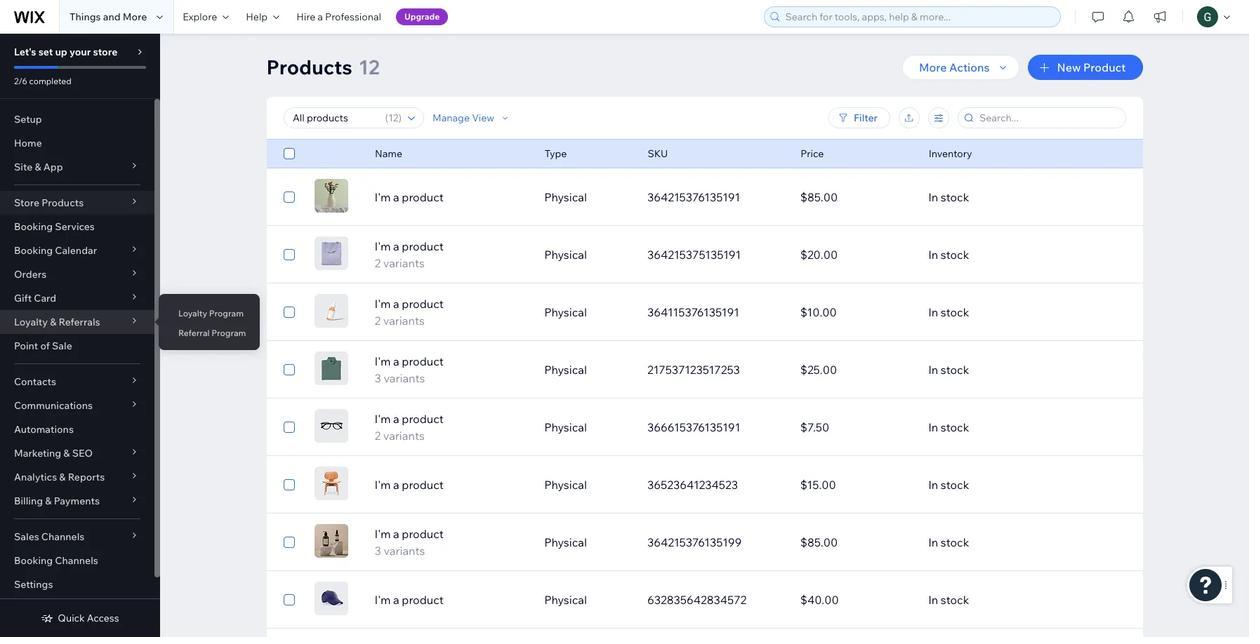 Task type: describe. For each thing, give the bounding box(es) containing it.
in stock for 364215376135191
[[929, 190, 970, 204]]

store products
[[14, 197, 84, 209]]

in for 36523641234523
[[929, 478, 939, 492]]

364215375135191
[[648, 248, 741, 262]]

more actions button
[[903, 55, 1020, 80]]

seo
[[72, 447, 93, 460]]

3 product from the top
[[402, 297, 444, 311]]

hire
[[297, 11, 316, 23]]

364215375135191 link
[[639, 238, 792, 272]]

in stock link for 364215376135199
[[920, 526, 1073, 560]]

Search... field
[[975, 108, 1122, 128]]

2 for 364115376135191
[[375, 314, 381, 328]]

products 12
[[267, 55, 380, 79]]

in stock for 217537123517253
[[929, 363, 970, 377]]

referrals
[[59, 316, 100, 329]]

variants for 364115376135191
[[383, 314, 425, 328]]

variants for 217537123517253
[[384, 372, 425, 386]]

$15.00
[[801, 478, 837, 492]]

8 i'm from the top
[[375, 594, 391, 608]]

physical for 364215376135191
[[545, 190, 587, 204]]

in for 217537123517253
[[929, 363, 939, 377]]

$85.00 for 364215376135191
[[801, 190, 838, 204]]

marketing & seo button
[[0, 442, 155, 466]]

billing & payments button
[[0, 490, 155, 514]]

in stock for 36523641234523
[[929, 478, 970, 492]]

billing
[[14, 495, 43, 508]]

card
[[34, 292, 56, 305]]

2 for 364215375135191
[[375, 256, 381, 270]]

364215376135191
[[648, 190, 741, 204]]

filter
[[854, 112, 878, 124]]

site & app
[[14, 161, 63, 174]]

booking channels link
[[0, 549, 155, 573]]

physical for 364215375135191
[[545, 248, 587, 262]]

sku
[[648, 148, 668, 160]]

& for loyalty
[[50, 316, 56, 329]]

referral program
[[178, 328, 246, 339]]

5 i'm from the top
[[375, 412, 391, 426]]

upgrade button
[[396, 8, 448, 25]]

new product
[[1058, 60, 1126, 74]]

physical link for 36523641234523
[[536, 469, 639, 502]]

& for site
[[35, 161, 41, 174]]

hire a professional link
[[288, 0, 390, 34]]

reports
[[68, 471, 105, 484]]

access
[[87, 613, 119, 625]]

physical link for 366615376135191
[[536, 411, 639, 445]]

your
[[70, 46, 91, 58]]

filter button
[[829, 107, 890, 129]]

let's
[[14, 46, 36, 58]]

$40.00 link
[[792, 584, 920, 617]]

settings
[[14, 579, 53, 591]]

in stock for 364215376135199
[[929, 536, 970, 550]]

$20.00 link
[[792, 238, 920, 272]]

in for 364115376135191
[[929, 306, 939, 320]]

program for loyalty program
[[209, 308, 244, 319]]

in stock for 364115376135191
[[929, 306, 970, 320]]

app
[[43, 161, 63, 174]]

variants for 366615376135191
[[383, 429, 425, 443]]

$85.00 for 364215376135199
[[801, 536, 838, 550]]

sales channels
[[14, 531, 85, 544]]

and
[[103, 11, 121, 23]]

view
[[472, 112, 494, 124]]

364115376135191 link
[[639, 296, 792, 329]]

calendar
[[55, 244, 97, 257]]

i'm a product link for 632835642834572
[[366, 592, 536, 609]]

automations link
[[0, 418, 155, 442]]

booking channels
[[14, 555, 98, 568]]

things
[[70, 11, 101, 23]]

in stock link for 364115376135191
[[920, 296, 1073, 329]]

booking for booking calendar
[[14, 244, 53, 257]]

i'm a product for 632835642834572
[[375, 594, 444, 608]]

Unsaved view field
[[288, 108, 381, 128]]

point of sale link
[[0, 334, 155, 358]]

stock for 364215376135191
[[941, 190, 970, 204]]

variants for 364215376135199
[[384, 544, 425, 558]]

gift
[[14, 292, 32, 305]]

store products button
[[0, 191, 155, 215]]

price
[[801, 148, 824, 160]]

$85.00 link for 364215376135191
[[792, 181, 920, 214]]

217537123517253 link
[[639, 353, 792, 387]]

up
[[55, 46, 67, 58]]

site
[[14, 161, 32, 174]]

physical for 632835642834572
[[545, 594, 587, 608]]

physical for 364115376135191
[[545, 306, 587, 320]]

i'm a product 2 variants for 364115376135191
[[375, 297, 444, 328]]

0 vertical spatial more
[[123, 11, 147, 23]]

explore
[[183, 11, 217, 23]]

physical for 366615376135191
[[545, 421, 587, 435]]

2/6 completed
[[14, 76, 71, 86]]

new
[[1058, 60, 1081, 74]]

more actions
[[920, 60, 990, 74]]

new product button
[[1028, 55, 1143, 80]]

$10.00 link
[[792, 296, 920, 329]]

stock for 632835642834572
[[941, 594, 970, 608]]

in for 364215375135191
[[929, 248, 939, 262]]

gift card
[[14, 292, 56, 305]]

physical for 364215376135199
[[545, 536, 587, 550]]

manage view button
[[432, 112, 511, 124]]

36523641234523 link
[[639, 469, 792, 502]]

$20.00
[[801, 248, 838, 262]]

physical link for 364115376135191
[[536, 296, 639, 329]]

sidebar element
[[0, 34, 160, 638]]

loyalty program link
[[159, 302, 260, 326]]

632835642834572 link
[[639, 584, 792, 617]]

i'm a product 2 variants for 364215375135191
[[375, 240, 444, 270]]

5 product from the top
[[402, 412, 444, 426]]

& for marketing
[[63, 447, 70, 460]]

8 product from the top
[[402, 594, 444, 608]]

payments
[[54, 495, 100, 508]]

1 product from the top
[[402, 190, 444, 204]]

$85.00 link for 364215376135199
[[792, 526, 920, 560]]

i'm a product 3 variants for 217537123517253
[[375, 355, 444, 386]]

in for 364215376135191
[[929, 190, 939, 204]]

6 product from the top
[[402, 478, 444, 492]]

2 product from the top
[[402, 240, 444, 254]]

home
[[14, 137, 42, 150]]

products inside store products dropdown button
[[42, 197, 84, 209]]

2 for 366615376135191
[[375, 429, 381, 443]]

(
[[385, 112, 388, 124]]

setup
[[14, 113, 42, 126]]

in stock link for 36523641234523
[[920, 469, 1073, 502]]

things and more
[[70, 11, 147, 23]]

loyalty & referrals button
[[0, 310, 155, 334]]

analytics & reports button
[[0, 466, 155, 490]]

in stock link for 217537123517253
[[920, 353, 1073, 387]]

i'm a product 2 variants for 366615376135191
[[375, 412, 444, 443]]

$25.00 link
[[792, 353, 920, 387]]

quick access button
[[41, 613, 119, 625]]

stock for 366615376135191
[[941, 421, 970, 435]]



Task type: vqa. For each thing, say whether or not it's contained in the screenshot.
Loyalty in the dropdown button
yes



Task type: locate. For each thing, give the bounding box(es) containing it.
0 vertical spatial i'm a product 2 variants
[[375, 240, 444, 270]]

upgrade
[[405, 11, 440, 22]]

2 physical from the top
[[545, 248, 587, 262]]

$10.00
[[801, 306, 837, 320]]

loyalty for loyalty & referrals
[[14, 316, 48, 329]]

i'm a product link for 364215376135191
[[366, 189, 536, 206]]

in stock link for 364215375135191
[[920, 238, 1073, 272]]

products
[[267, 55, 352, 79], [42, 197, 84, 209]]

7 physical from the top
[[545, 536, 587, 550]]

1 vertical spatial products
[[42, 197, 84, 209]]

type
[[545, 148, 567, 160]]

booking up settings
[[14, 555, 53, 568]]

inventory
[[929, 148, 972, 160]]

8 in stock from the top
[[929, 594, 970, 608]]

& for billing
[[45, 495, 52, 508]]

6 in from the top
[[929, 478, 939, 492]]

1 i'm a product link from the top
[[366, 189, 536, 206]]

4 physical from the top
[[545, 363, 587, 377]]

0 vertical spatial booking
[[14, 221, 53, 233]]

1 vertical spatial 2
[[375, 314, 381, 328]]

3 in from the top
[[929, 306, 939, 320]]

more inside dropdown button
[[920, 60, 947, 74]]

$85.00 link up $40.00 "link"
[[792, 526, 920, 560]]

communications button
[[0, 394, 155, 418]]

6 i'm from the top
[[375, 478, 391, 492]]

in stock link for 366615376135191
[[920, 411, 1073, 445]]

$25.00
[[801, 363, 837, 377]]

None checkbox
[[283, 304, 295, 321], [283, 362, 295, 379], [283, 419, 295, 436], [283, 477, 295, 494], [283, 535, 295, 551], [283, 304, 295, 321], [283, 362, 295, 379], [283, 419, 295, 436], [283, 477, 295, 494], [283, 535, 295, 551]]

channels up settings link
[[55, 555, 98, 568]]

2 i'm a product 3 variants from the top
[[375, 528, 444, 558]]

1 physical link from the top
[[536, 181, 639, 214]]

1 in stock from the top
[[929, 190, 970, 204]]

3 physical link from the top
[[536, 296, 639, 329]]

booking down store
[[14, 221, 53, 233]]

products up booking services
[[42, 197, 84, 209]]

2 in stock from the top
[[929, 248, 970, 262]]

2 vertical spatial i'm a product
[[375, 594, 444, 608]]

physical link for 632835642834572
[[536, 584, 639, 617]]

in stock link for 632835642834572
[[920, 584, 1073, 617]]

2 vertical spatial i'm a product 2 variants
[[375, 412, 444, 443]]

booking for booking channels
[[14, 555, 53, 568]]

booking calendar
[[14, 244, 97, 257]]

& inside "popup button"
[[45, 495, 52, 508]]

i'm a product for 36523641234523
[[375, 478, 444, 492]]

help button
[[238, 0, 288, 34]]

2 in stock link from the top
[[920, 238, 1073, 272]]

i'm a product link for 36523641234523
[[366, 477, 536, 494]]

quick
[[58, 613, 85, 625]]

orders
[[14, 268, 47, 281]]

6 in stock link from the top
[[920, 469, 1073, 502]]

0 horizontal spatial more
[[123, 11, 147, 23]]

366615376135191 link
[[639, 411, 792, 445]]

channels up booking channels
[[41, 531, 85, 544]]

0 vertical spatial products
[[267, 55, 352, 79]]

store
[[14, 197, 39, 209]]

5 physical link from the top
[[536, 411, 639, 445]]

7 i'm from the top
[[375, 528, 391, 542]]

1 in from the top
[[929, 190, 939, 204]]

services
[[55, 221, 95, 233]]

contacts button
[[0, 370, 155, 394]]

( 12 )
[[385, 112, 401, 124]]

4 in stock from the top
[[929, 363, 970, 377]]

physical link for 364215376135199
[[536, 526, 639, 560]]

3 in stock from the top
[[929, 306, 970, 320]]

i'm a product 2 variants
[[375, 240, 444, 270], [375, 297, 444, 328], [375, 412, 444, 443]]

1 i'm a product 3 variants from the top
[[375, 355, 444, 386]]

3 physical from the top
[[545, 306, 587, 320]]

5 in stock link from the top
[[920, 411, 1073, 445]]

0 vertical spatial 2
[[375, 256, 381, 270]]

364215376135199
[[648, 536, 742, 550]]

&
[[35, 161, 41, 174], [50, 316, 56, 329], [63, 447, 70, 460], [59, 471, 66, 484], [45, 495, 52, 508]]

booking calendar button
[[0, 239, 155, 263]]

364115376135191
[[648, 306, 740, 320]]

2 vertical spatial i'm a product link
[[366, 592, 536, 609]]

1 vertical spatial program
[[212, 328, 246, 339]]

0 vertical spatial program
[[209, 308, 244, 319]]

physical link for 217537123517253
[[536, 353, 639, 387]]

& right site
[[35, 161, 41, 174]]

setup link
[[0, 107, 155, 131]]

3 for 217537123517253
[[375, 372, 381, 386]]

1 vertical spatial i'm a product 3 variants
[[375, 528, 444, 558]]

loyalty inside popup button
[[14, 316, 48, 329]]

1 stock from the top
[[941, 190, 970, 204]]

1 $85.00 from the top
[[801, 190, 838, 204]]

6 physical link from the top
[[536, 469, 639, 502]]

7 in from the top
[[929, 536, 939, 550]]

6 stock from the top
[[941, 478, 970, 492]]

physical link
[[536, 181, 639, 214], [536, 238, 639, 272], [536, 296, 639, 329], [536, 353, 639, 387], [536, 411, 639, 445], [536, 469, 639, 502], [536, 526, 639, 560], [536, 584, 639, 617]]

2 vertical spatial booking
[[14, 555, 53, 568]]

4 physical link from the top
[[536, 353, 639, 387]]

physical link for 364215375135191
[[536, 238, 639, 272]]

4 i'm from the top
[[375, 355, 391, 369]]

1 vertical spatial i'm a product link
[[366, 477, 536, 494]]

point of sale
[[14, 340, 72, 353]]

36523641234523
[[648, 478, 738, 492]]

a
[[318, 11, 323, 23], [393, 190, 400, 204], [393, 240, 400, 254], [393, 297, 400, 311], [393, 355, 400, 369], [393, 412, 400, 426], [393, 478, 400, 492], [393, 528, 400, 542], [393, 594, 400, 608]]

automations
[[14, 424, 74, 436]]

1 vertical spatial i'm a product
[[375, 478, 444, 492]]

in for 364215376135199
[[929, 536, 939, 550]]

channels for sales channels
[[41, 531, 85, 544]]

1 i'm a product 2 variants from the top
[[375, 240, 444, 270]]

booking services link
[[0, 215, 155, 239]]

booking
[[14, 221, 53, 233], [14, 244, 53, 257], [14, 555, 53, 568]]

stock for 364215376135199
[[941, 536, 970, 550]]

& left seo on the left bottom of the page
[[63, 447, 70, 460]]

7 in stock from the top
[[929, 536, 970, 550]]

program down loyalty program
[[212, 328, 246, 339]]

variants for 364215375135191
[[383, 256, 425, 270]]

0 vertical spatial i'm a product
[[375, 190, 444, 204]]

analytics & reports
[[14, 471, 105, 484]]

channels inside popup button
[[41, 531, 85, 544]]

2 i'm from the top
[[375, 240, 391, 254]]

stock for 36523641234523
[[941, 478, 970, 492]]

2 vertical spatial 2
[[375, 429, 381, 443]]

7 physical link from the top
[[536, 526, 639, 560]]

in for 632835642834572
[[929, 594, 939, 608]]

1 in stock link from the top
[[920, 181, 1073, 214]]

professional
[[325, 11, 381, 23]]

None checkbox
[[283, 145, 295, 162], [283, 189, 295, 206], [283, 247, 295, 263], [283, 592, 295, 609], [283, 145, 295, 162], [283, 189, 295, 206], [283, 247, 295, 263], [283, 592, 295, 609]]

completed
[[29, 76, 71, 86]]

of
[[40, 340, 50, 353]]

& for analytics
[[59, 471, 66, 484]]

2 3 from the top
[[375, 544, 381, 558]]

program for referral program
[[212, 328, 246, 339]]

3 for 364215376135199
[[375, 544, 381, 558]]

12 for products 12
[[359, 55, 380, 79]]

stock for 364115376135191
[[941, 306, 970, 320]]

5 physical from the top
[[545, 421, 587, 435]]

product
[[402, 190, 444, 204], [402, 240, 444, 254], [402, 297, 444, 311], [402, 355, 444, 369], [402, 412, 444, 426], [402, 478, 444, 492], [402, 528, 444, 542], [402, 594, 444, 608]]

i'm a product 3 variants for 364215376135199
[[375, 528, 444, 558]]

0 vertical spatial i'm a product 3 variants
[[375, 355, 444, 386]]

physical link for 364215376135191
[[536, 181, 639, 214]]

set
[[38, 46, 53, 58]]

loyalty up the referral
[[178, 308, 207, 319]]

3 2 from the top
[[375, 429, 381, 443]]

in for 366615376135191
[[929, 421, 939, 435]]

& inside dropdown button
[[59, 471, 66, 484]]

2 i'm a product 2 variants from the top
[[375, 297, 444, 328]]

help
[[246, 11, 268, 23]]

1 horizontal spatial 12
[[388, 112, 398, 124]]

& right billing
[[45, 495, 52, 508]]

)
[[398, 112, 401, 124]]

6 physical from the top
[[545, 478, 587, 492]]

program up referral program
[[209, 308, 244, 319]]

5 stock from the top
[[941, 421, 970, 435]]

12 for ( 12 )
[[388, 112, 398, 124]]

0 vertical spatial $85.00
[[801, 190, 838, 204]]

7 in stock link from the top
[[920, 526, 1073, 560]]

2 i'm a product from the top
[[375, 478, 444, 492]]

4 stock from the top
[[941, 363, 970, 377]]

2 2 from the top
[[375, 314, 381, 328]]

hire a professional
[[297, 11, 381, 23]]

contacts
[[14, 376, 56, 388]]

in stock link for 364215376135191
[[920, 181, 1073, 214]]

$7.50
[[801, 421, 830, 435]]

$85.00 down 'price'
[[801, 190, 838, 204]]

12 down 'professional' at top
[[359, 55, 380, 79]]

8 in stock link from the top
[[920, 584, 1073, 617]]

Search for tools, apps, help & more... field
[[782, 7, 1057, 27]]

0 vertical spatial i'm a product link
[[366, 189, 536, 206]]

loyalty & referrals
[[14, 316, 100, 329]]

loyalty for loyalty program
[[178, 308, 207, 319]]

sales
[[14, 531, 39, 544]]

2 physical link from the top
[[536, 238, 639, 272]]

gift card button
[[0, 287, 155, 310]]

actions
[[950, 60, 990, 74]]

communications
[[14, 400, 93, 412]]

let's set up your store
[[14, 46, 118, 58]]

3 booking from the top
[[14, 555, 53, 568]]

booking inside dropdown button
[[14, 244, 53, 257]]

4 in from the top
[[929, 363, 939, 377]]

in stock for 632835642834572
[[929, 594, 970, 608]]

home link
[[0, 131, 155, 155]]

more left actions on the right of the page
[[920, 60, 947, 74]]

7 stock from the top
[[941, 536, 970, 550]]

i'm
[[375, 190, 391, 204], [375, 240, 391, 254], [375, 297, 391, 311], [375, 355, 391, 369], [375, 412, 391, 426], [375, 478, 391, 492], [375, 528, 391, 542], [375, 594, 391, 608]]

8 stock from the top
[[941, 594, 970, 608]]

1 vertical spatial booking
[[14, 244, 53, 257]]

2 $85.00 link from the top
[[792, 526, 920, 560]]

1 vertical spatial 3
[[375, 544, 381, 558]]

$85.00 link up $20.00 link
[[792, 181, 920, 214]]

217537123517253
[[648, 363, 740, 377]]

4 product from the top
[[402, 355, 444, 369]]

1 i'm from the top
[[375, 190, 391, 204]]

1 vertical spatial more
[[920, 60, 947, 74]]

billing & payments
[[14, 495, 100, 508]]

3 i'm from the top
[[375, 297, 391, 311]]

0 horizontal spatial 12
[[359, 55, 380, 79]]

0 vertical spatial 3
[[375, 372, 381, 386]]

2 $85.00 from the top
[[801, 536, 838, 550]]

0 vertical spatial $85.00 link
[[792, 181, 920, 214]]

referral
[[178, 328, 210, 339]]

& down card
[[50, 316, 56, 329]]

0 horizontal spatial loyalty
[[14, 316, 48, 329]]

loyalty down 'gift card'
[[14, 316, 48, 329]]

8 physical from the top
[[545, 594, 587, 608]]

physical for 36523641234523
[[545, 478, 587, 492]]

i'm a product 3 variants
[[375, 355, 444, 386], [375, 528, 444, 558]]

3 i'm a product 2 variants from the top
[[375, 412, 444, 443]]

point
[[14, 340, 38, 353]]

$40.00
[[801, 594, 839, 608]]

booking up orders
[[14, 244, 53, 257]]

2 stock from the top
[[941, 248, 970, 262]]

1 vertical spatial 12
[[388, 112, 398, 124]]

stock for 364215375135191
[[941, 248, 970, 262]]

in stock for 364215375135191
[[929, 248, 970, 262]]

in stock for 366615376135191
[[929, 421, 970, 435]]

products down hire
[[267, 55, 352, 79]]

6 in stock from the top
[[929, 478, 970, 492]]

0 vertical spatial channels
[[41, 531, 85, 544]]

0 vertical spatial 12
[[359, 55, 380, 79]]

1 horizontal spatial loyalty
[[178, 308, 207, 319]]

manage view
[[432, 112, 494, 124]]

1 3 from the top
[[375, 372, 381, 386]]

12 up name
[[388, 112, 398, 124]]

1 horizontal spatial products
[[267, 55, 352, 79]]

2 in from the top
[[929, 248, 939, 262]]

i'm a product link
[[366, 189, 536, 206], [366, 477, 536, 494], [366, 592, 536, 609]]

$85.00 up $40.00 on the bottom right of the page
[[801, 536, 838, 550]]

1 horizontal spatial more
[[920, 60, 947, 74]]

8 physical link from the top
[[536, 584, 639, 617]]

booking for booking services
[[14, 221, 53, 233]]

more right the and
[[123, 11, 147, 23]]

store
[[93, 46, 118, 58]]

5 in from the top
[[929, 421, 939, 435]]

stock for 217537123517253
[[941, 363, 970, 377]]

8 in from the top
[[929, 594, 939, 608]]

1 vertical spatial $85.00
[[801, 536, 838, 550]]

7 product from the top
[[402, 528, 444, 542]]

1 vertical spatial channels
[[55, 555, 98, 568]]

physical for 217537123517253
[[545, 363, 587, 377]]

more
[[123, 11, 147, 23], [920, 60, 947, 74]]

3 in stock link from the top
[[920, 296, 1073, 329]]

4 in stock link from the top
[[920, 353, 1073, 387]]

variants
[[383, 256, 425, 270], [383, 314, 425, 328], [384, 372, 425, 386], [383, 429, 425, 443], [384, 544, 425, 558]]

i'm a product for 364215376135191
[[375, 190, 444, 204]]

channels for booking channels
[[55, 555, 98, 568]]

name
[[375, 148, 402, 160]]

366615376135191
[[648, 421, 741, 435]]

1 vertical spatial $85.00 link
[[792, 526, 920, 560]]

3 i'm a product from the top
[[375, 594, 444, 608]]

& inside "dropdown button"
[[63, 447, 70, 460]]

2 booking from the top
[[14, 244, 53, 257]]

orders button
[[0, 263, 155, 287]]

1 vertical spatial i'm a product 2 variants
[[375, 297, 444, 328]]

3 stock from the top
[[941, 306, 970, 320]]

1 physical from the top
[[545, 190, 587, 204]]

1 $85.00 link from the top
[[792, 181, 920, 214]]

3 i'm a product link from the top
[[366, 592, 536, 609]]

0 horizontal spatial products
[[42, 197, 84, 209]]

1 booking from the top
[[14, 221, 53, 233]]

12
[[359, 55, 380, 79], [388, 112, 398, 124]]

2 i'm a product link from the top
[[366, 477, 536, 494]]

5 in stock from the top
[[929, 421, 970, 435]]

1 2 from the top
[[375, 256, 381, 270]]

& left reports
[[59, 471, 66, 484]]

$7.50 link
[[792, 411, 920, 445]]

referral program link
[[159, 322, 260, 346]]

3
[[375, 372, 381, 386], [375, 544, 381, 558]]

1 i'm a product from the top
[[375, 190, 444, 204]]



